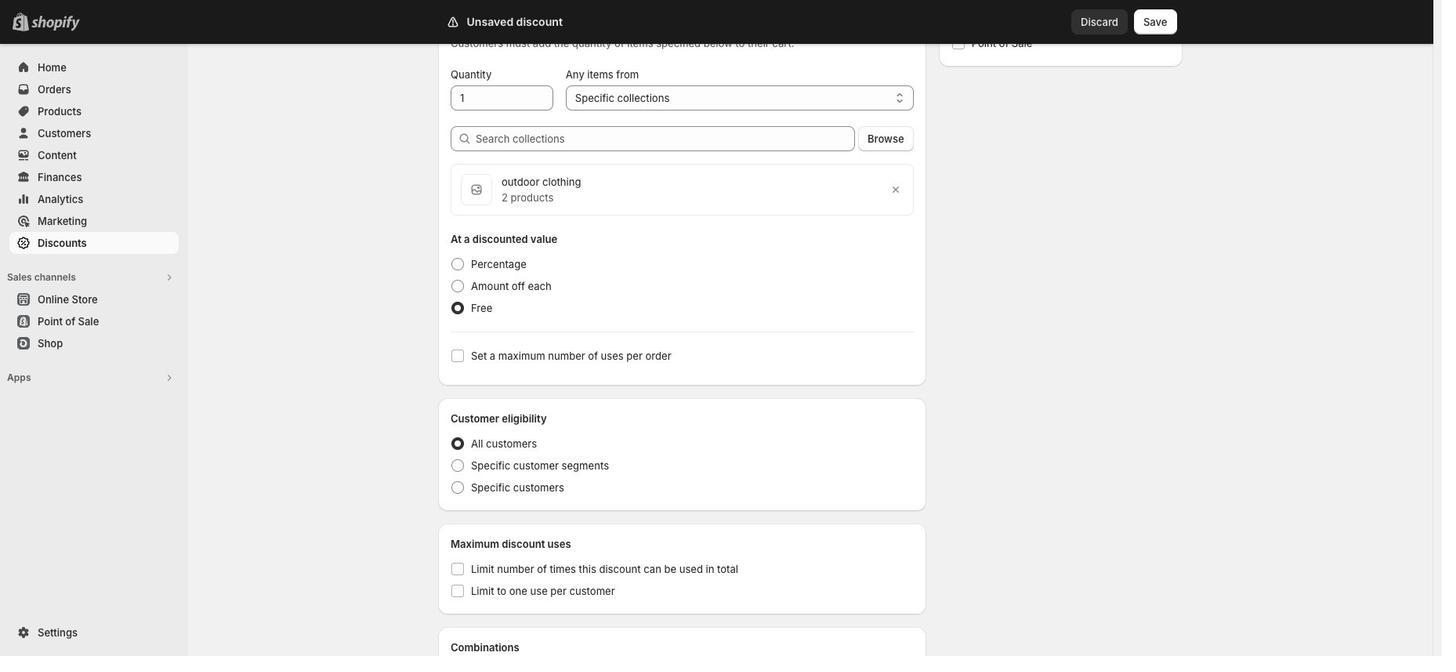 Task type: vqa. For each thing, say whether or not it's contained in the screenshot.
dialog
no



Task type: locate. For each thing, give the bounding box(es) containing it.
Search collections text field
[[476, 126, 855, 151]]

shopify image
[[31, 16, 80, 31]]

None text field
[[451, 85, 553, 111]]



